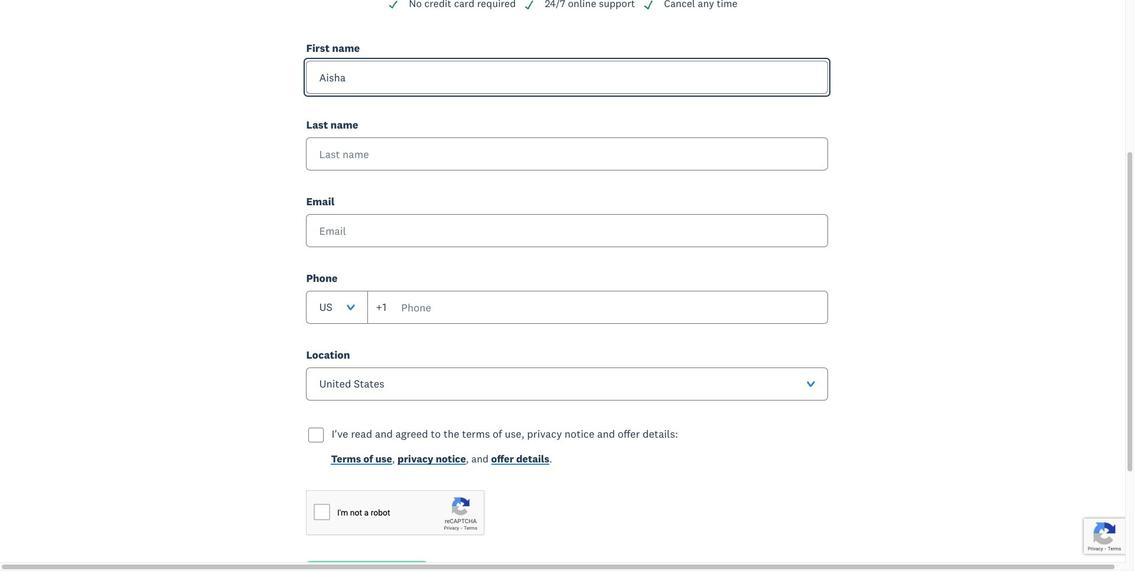 Task type: describe. For each thing, give the bounding box(es) containing it.
Last name text field
[[306, 138, 828, 171]]

Email email field
[[306, 215, 828, 248]]



Task type: vqa. For each thing, say whether or not it's contained in the screenshot.
First Name text box on the top of page
yes



Task type: locate. For each thing, give the bounding box(es) containing it.
Phone text field
[[368, 291, 828, 324]]

First name text field
[[306, 61, 828, 94]]



